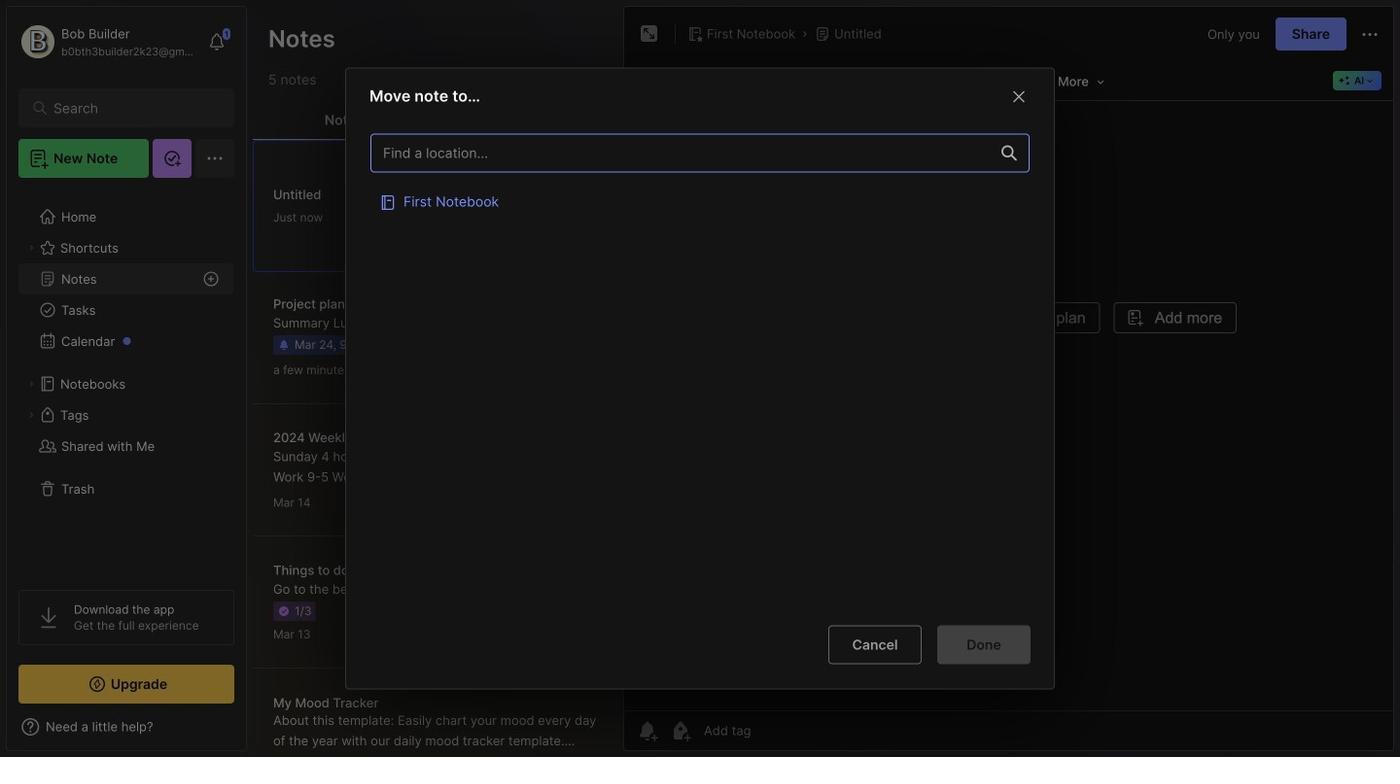Task type: locate. For each thing, give the bounding box(es) containing it.
expand note image
[[638, 22, 661, 46]]

add a reminder image
[[636, 719, 659, 743]]

cell
[[370, 182, 1030, 221]]

calendar event image
[[696, 67, 723, 94]]

tab list
[[253, 101, 617, 140]]

font family image
[[905, 68, 994, 93]]

None search field
[[53, 96, 209, 120]]

main element
[[0, 0, 253, 757]]

note window element
[[623, 6, 1394, 752]]

Note Editor text field
[[624, 100, 1393, 711]]

Find a location field
[[361, 124, 1039, 610]]

tree
[[7, 190, 246, 573]]



Task type: vqa. For each thing, say whether or not it's contained in the screenshot.
edit widget title Icon
no



Task type: describe. For each thing, give the bounding box(es) containing it.
Find a location… text field
[[371, 137, 990, 169]]

task image
[[665, 67, 692, 94]]

tree inside main element
[[7, 190, 246, 573]]

expand tags image
[[25, 409, 37, 421]]

expand notebooks image
[[25, 378, 37, 390]]

cell inside find a location 'field'
[[370, 182, 1030, 221]]

close image
[[1007, 85, 1031, 109]]

more image
[[1052, 68, 1110, 93]]

add tag image
[[669, 719, 692, 743]]

Search text field
[[53, 99, 209, 118]]

none search field inside main element
[[53, 96, 209, 120]]

font size image
[[999, 68, 1047, 93]]



